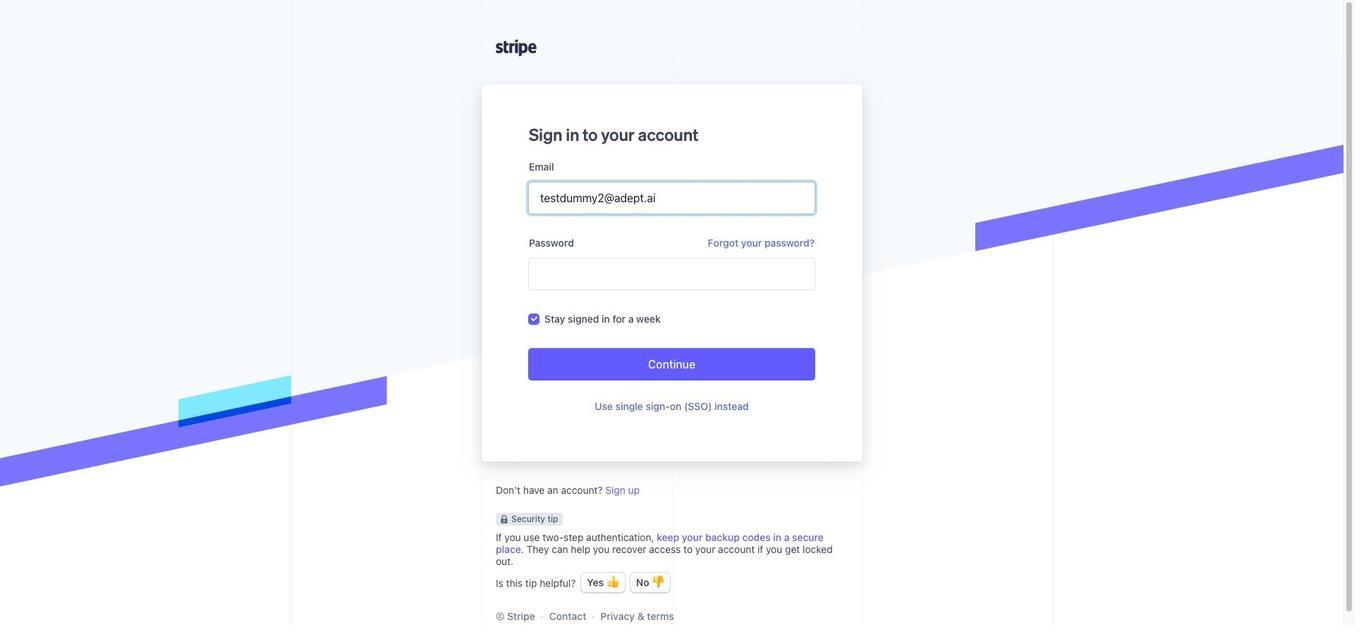 Task type: vqa. For each thing, say whether or not it's contained in the screenshot.
top can
no



Task type: locate. For each thing, give the bounding box(es) containing it.
stripe image
[[496, 40, 537, 56]]

email input email field
[[529, 183, 815, 214]]



Task type: describe. For each thing, give the bounding box(es) containing it.
password input password field
[[529, 259, 815, 290]]



